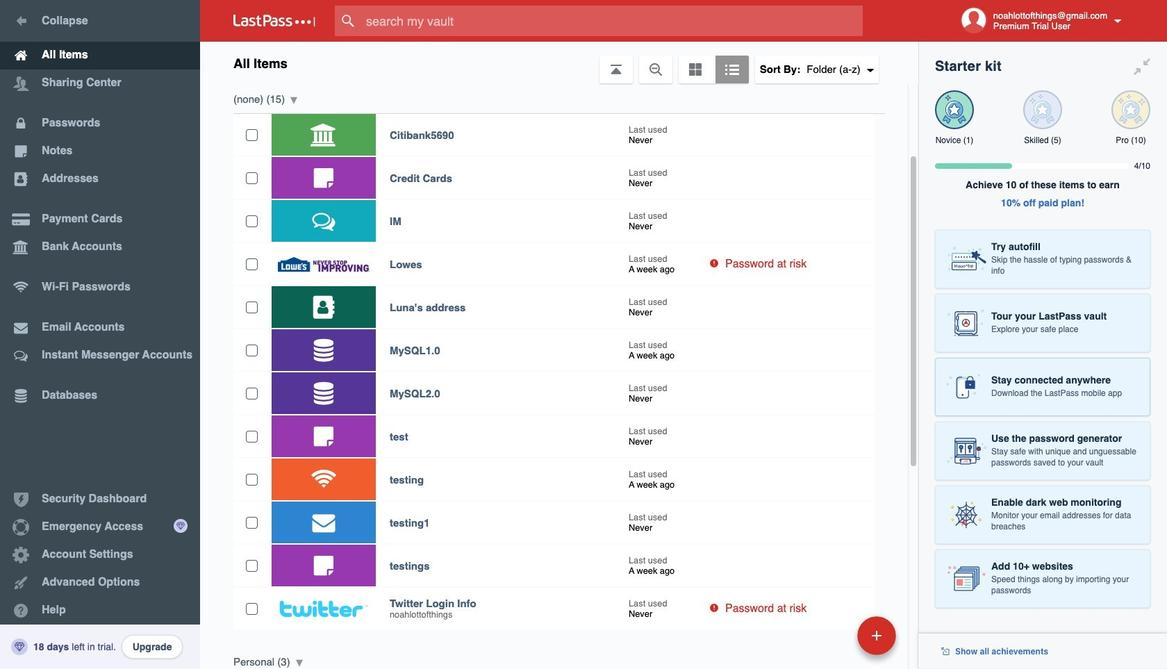Task type: locate. For each thing, give the bounding box(es) containing it.
vault options navigation
[[200, 42, 919, 83]]

Search search field
[[335, 6, 890, 36]]

new item element
[[762, 616, 901, 655]]



Task type: vqa. For each thing, say whether or not it's contained in the screenshot.
"search my vault" text box
yes



Task type: describe. For each thing, give the bounding box(es) containing it.
search my vault text field
[[335, 6, 890, 36]]

lastpass image
[[233, 15, 316, 27]]

new item navigation
[[762, 612, 905, 669]]

main navigation navigation
[[0, 0, 200, 669]]



